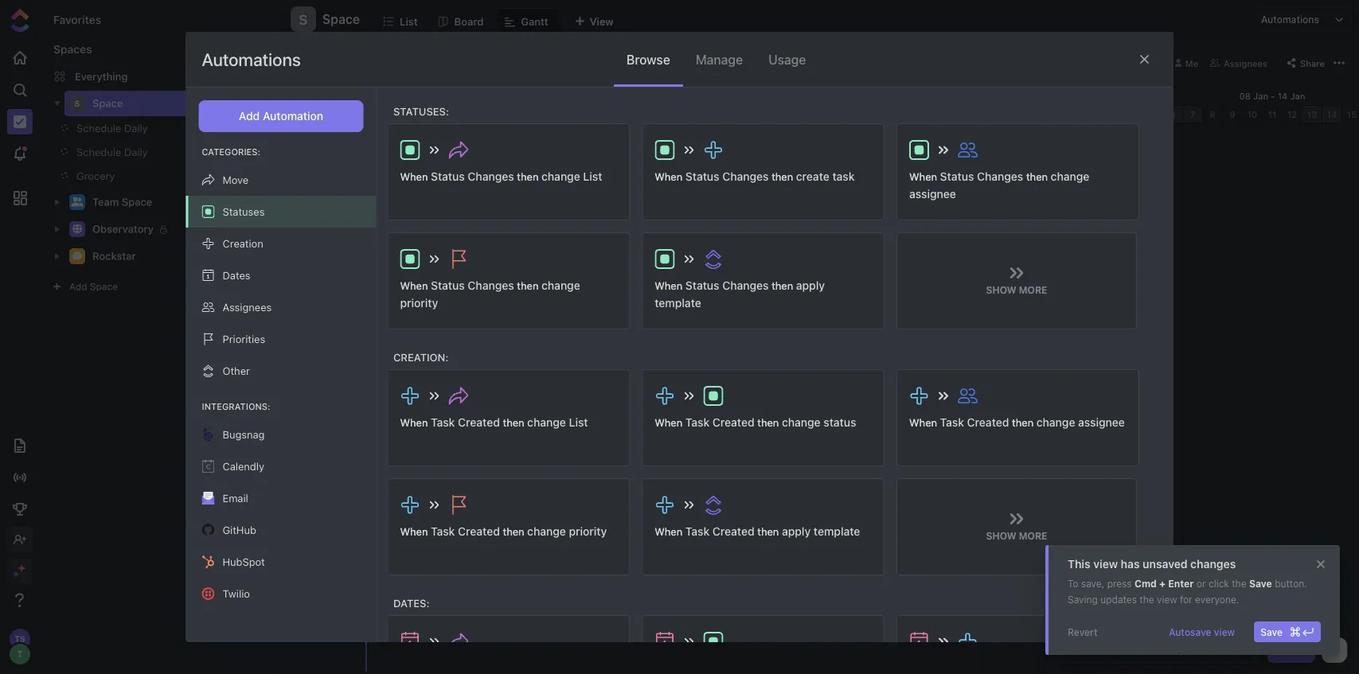 Task type: describe. For each thing, give the bounding box(es) containing it.
list for task created
[[569, 416, 588, 429]]

1 vertical spatial apply
[[782, 525, 811, 538]]

when status changes then for template
[[655, 279, 796, 292]]

save inside button
[[1261, 627, 1283, 638]]

hubspot
[[223, 556, 265, 568]]

has
[[1121, 558, 1140, 571]]

share
[[1301, 58, 1325, 68]]

11 for first schedule daily link from the top of the page
[[250, 123, 258, 133]]

when inside when task created then change list
[[400, 417, 428, 429]]

when inside when status changes then create task
[[655, 171, 682, 183]]

change inside change assignee
[[1051, 170, 1089, 183]]

revert
[[1068, 627, 1098, 638]]

when inside 'when task created then change priority'
[[400, 526, 428, 538]]

when status changes then for priority
[[400, 279, 541, 292]]

0 horizontal spatial assignees
[[223, 301, 272, 313]]

add automation button
[[199, 100, 364, 132]]

created for change list
[[458, 416, 500, 429]]

then inside when task created then change list
[[503, 417, 524, 429]]

status for change priority
[[431, 279, 465, 292]]

when inside when task created then change assignee
[[909, 417, 937, 429]]

26 element containing 26
[[348, 106, 368, 123]]

changes
[[1191, 558, 1236, 571]]

2 23 from the left
[[889, 110, 900, 120]]

task for change priority
[[431, 525, 455, 538]]

29 for 2nd 29 element
[[1008, 110, 1020, 120]]

dates:
[[393, 598, 429, 610]]

task for change status
[[685, 416, 709, 429]]

1 3 element from the left
[[487, 106, 507, 123]]

when inside when task created then apply template
[[655, 526, 682, 538]]

1 vertical spatial priority
[[569, 525, 607, 538]]

everything
[[75, 70, 128, 82]]

show for task created
[[986, 530, 1016, 542]]

created for apply template
[[712, 525, 754, 538]]

task for change list
[[431, 416, 455, 429]]

change for when task created then change status
[[782, 416, 821, 429]]

changes for apply template
[[722, 279, 769, 292]]

2 24 element from the left
[[905, 106, 925, 123]]

20 nov - 26 nov
[[263, 91, 333, 102]]

revert button
[[1062, 622, 1104, 643]]

1 12 element from the left
[[666, 106, 686, 123]]

28
[[392, 110, 403, 120]]

statuses:
[[393, 106, 449, 117]]

19 element
[[805, 106, 825, 123]]

when task created then change priority
[[400, 525, 607, 538]]

15
[[1347, 110, 1357, 120]]

save inside this view has unsaved changes to save, press cmd + enter or click the save button. saving updates the view for everyone.
[[1250, 578, 1273, 589]]

changes for create task
[[722, 170, 769, 183]]

1 horizontal spatial the
[[1232, 578, 1247, 589]]

25 element containing 25
[[925, 106, 945, 123]]

globe image
[[72, 224, 82, 234]]

priority inside change priority
[[400, 297, 438, 310]]

task for change assignee
[[940, 416, 964, 429]]

status
[[823, 416, 856, 429]]

automation
[[263, 110, 323, 123]]

10
[[1248, 110, 1258, 120]]

18 dec - 24 dec element
[[785, 88, 925, 105]]

list link
[[400, 8, 424, 38]]

24
[[312, 110, 323, 120]]

this view has unsaved changes to save, press cmd + enter or click the save button. saving updates the view for everyone.
[[1068, 558, 1308, 605]]

2 12 from the left
[[1288, 110, 1298, 120]]

1 vertical spatial 26
[[352, 110, 363, 120]]

1 5 element from the left
[[527, 106, 547, 123]]

1 vertical spatial view
[[1157, 594, 1178, 605]]

- for 26
[[296, 91, 300, 102]]

change for when task created then change priority
[[527, 525, 566, 538]]

11 element containing 11
[[1263, 106, 1283, 123]]

17 element
[[765, 106, 785, 123]]

space inside team space link
[[122, 196, 152, 208]]

space button
[[316, 2, 360, 37]]

2 banananananananananana from the top
[[386, 271, 509, 282]]

spaces link
[[41, 43, 92, 56]]

unsaved
[[1143, 558, 1188, 571]]

change inside change priority
[[541, 279, 580, 292]]

automations inside button
[[1262, 14, 1320, 25]]

1 15 element from the left
[[726, 106, 746, 123]]

2 weekend) from the top
[[546, 271, 591, 282]]

automations button
[[1254, 7, 1328, 31]]

+
[[1160, 578, 1166, 589]]

calendly
[[223, 461, 264, 473]]

11 dec - 17 dec element
[[646, 88, 785, 105]]

assignees inside button
[[1224, 58, 1268, 68]]

space down rockstar
[[90, 281, 118, 292]]

13 element containing 13
[[1303, 106, 1323, 123]]

when task created then change list
[[400, 416, 588, 429]]

change for when status changes then change list
[[541, 170, 580, 183]]

team
[[92, 196, 119, 208]]

then inside when task created then change status
[[757, 417, 779, 429]]

creation:
[[393, 352, 448, 364]]

1 jm from the top
[[370, 245, 379, 252]]

2 schedule daily link from the top
[[61, 140, 242, 164]]

saving
[[1068, 594, 1098, 605]]

status for apply template
[[685, 279, 719, 292]]

10 element containing 10
[[1243, 106, 1263, 123]]

for
[[1180, 594, 1193, 605]]

when task created then change assignee
[[909, 416, 1125, 429]]

24 element containing 24
[[308, 106, 328, 123]]

27 for 2nd 27 element from right
[[372, 110, 383, 120]]

browse
[[627, 52, 670, 67]]

me
[[1186, 58, 1199, 68]]

14 inside 'element'
[[1278, 91, 1288, 102]]

when task created then change status
[[655, 416, 856, 429]]

team space
[[92, 196, 152, 208]]

me button
[[1169, 52, 1205, 74]]

share button
[[1281, 52, 1325, 74]]

press
[[1108, 578, 1132, 589]]

schedule for first schedule daily link from the top of the page
[[76, 122, 121, 134]]

2 element
[[468, 106, 487, 123]]

15 element containing 15
[[1343, 106, 1360, 123]]

2 jm banananananananananana (within weekend) from the top
[[370, 271, 591, 282]]

show for status changes
[[986, 284, 1016, 295]]

4
[[1130, 110, 1136, 120]]

8
[[1210, 110, 1216, 120]]

1 13 element from the left
[[686, 106, 706, 123]]

autosave
[[1169, 627, 1212, 638]]

autosave view button
[[1163, 622, 1242, 643]]

rockstar
[[92, 250, 136, 262]]

created for change status
[[712, 416, 754, 429]]

2 horizontal spatial 14
[[1327, 110, 1338, 120]]

08
[[1240, 91, 1251, 102]]

0 vertical spatial list
[[400, 15, 418, 27]]

template inside apply template
[[655, 297, 701, 310]]

bugsnag
[[223, 429, 265, 441]]

today
[[370, 127, 392, 136]]

1 vertical spatial the
[[1140, 594, 1155, 605]]

space inside space button
[[323, 12, 360, 27]]

2 (within from the top
[[512, 271, 544, 282]]

cmd
[[1135, 578, 1157, 589]]

email
[[223, 493, 248, 505]]

spaces
[[53, 43, 92, 56]]

9 element
[[606, 106, 626, 123]]

list for status changes
[[583, 170, 602, 183]]

creation
[[223, 238, 263, 250]]

2 29 element from the left
[[1004, 106, 1024, 123]]

20 nov - 26 nov element
[[229, 88, 368, 105]]

1 banananananananananana from the top
[[386, 243, 509, 254]]

space link
[[92, 91, 258, 116]]

categories:
[[202, 147, 261, 157]]

user group image
[[71, 197, 83, 207]]

30
[[432, 110, 443, 120]]

this
[[1068, 558, 1091, 571]]

16
[[750, 110, 760, 120]]

then inside when status changes then create task
[[772, 171, 793, 183]]

7 element
[[567, 106, 586, 123]]

rockstar link
[[92, 244, 258, 269]]

status for create task
[[685, 170, 719, 183]]

1 jm banananananananananana (within weekend) from the top
[[370, 243, 591, 254]]



Task type: locate. For each thing, give the bounding box(es) containing it.
schedule daily for first schedule daily link from the top of the page
[[76, 122, 148, 134]]

1 29 from the left
[[412, 110, 423, 120]]

view down everyone.
[[1214, 627, 1236, 638]]

0 horizontal spatial 26
[[302, 91, 314, 102]]

23 element
[[288, 106, 308, 123], [885, 106, 905, 123]]

add space
[[69, 281, 118, 292]]

show
[[986, 284, 1016, 295], [986, 530, 1016, 542]]

1 - from the left
[[296, 91, 300, 102]]

2 show more from the top
[[986, 530, 1047, 542]]

1 11 element from the left
[[646, 106, 666, 123]]

when status changes then create task
[[655, 170, 855, 183]]

4 element
[[507, 106, 527, 123]]

0 vertical spatial view
[[1094, 558, 1118, 571]]

1 jan from the left
[[1254, 91, 1269, 102]]

created for change priority
[[458, 525, 500, 538]]

0 horizontal spatial 23
[[292, 110, 303, 120]]

0 horizontal spatial jan
[[1254, 91, 1269, 102]]

banananananananananana
[[386, 243, 509, 254], [386, 271, 509, 282]]

2 10 element from the left
[[1243, 106, 1263, 123]]

save button
[[1255, 622, 1321, 643]]

0 horizontal spatial 25 element
[[328, 106, 348, 123]]

grocery
[[76, 170, 115, 182]]

change assignee
[[909, 170, 1089, 201]]

11 down add automation button
[[250, 147, 258, 157]]

3 element right 1
[[487, 106, 507, 123]]

12 element
[[666, 106, 686, 123], [1283, 106, 1303, 123]]

20
[[263, 91, 274, 102]]

14 element down 11 dec - 17 dec element
[[706, 106, 726, 123]]

15 element
[[726, 106, 746, 123], [1343, 106, 1360, 123]]

0 horizontal spatial 13 element
[[686, 106, 706, 123]]

23 element left 25
[[885, 106, 905, 123]]

2 14 element from the left
[[1323, 106, 1343, 123]]

space
[[323, 12, 360, 27], [92, 97, 123, 109], [122, 196, 152, 208], [90, 281, 118, 292]]

3 element
[[487, 106, 507, 123], [1104, 106, 1124, 123]]

1 vertical spatial (within
[[512, 271, 544, 282]]

13 element down 11 dec - 17 dec element
[[686, 106, 706, 123]]

29 element left 30
[[408, 106, 428, 123]]

0 horizontal spatial the
[[1140, 594, 1155, 605]]

view for autosave
[[1214, 627, 1236, 638]]

tree grid
[[279, 88, 302, 672]]

0 horizontal spatial nov
[[277, 91, 293, 102]]

0 horizontal spatial 10 element
[[626, 106, 646, 123]]

1 horizontal spatial 5 element
[[1144, 106, 1164, 123]]

view up "save,"
[[1094, 558, 1118, 571]]

schedule daily
[[76, 122, 148, 134], [76, 146, 148, 158]]

0 horizontal spatial 29 element
[[408, 106, 428, 123]]

1 vertical spatial daily
[[124, 146, 148, 158]]

27 up today
[[372, 110, 383, 120]]

1 horizontal spatial 14
[[1278, 91, 1288, 102]]

23 element down 20 nov - 26 nov element
[[288, 106, 308, 123]]

changes for change priority
[[467, 279, 514, 292]]

1 vertical spatial more
[[1019, 530, 1047, 542]]

28 element down 25 dec - 31 dec element
[[984, 106, 1004, 123]]

13 element left 15
[[1303, 106, 1323, 123]]

apply template
[[655, 279, 825, 310]]

1 weekend) from the top
[[546, 243, 591, 254]]

27 nov - 03 dec element
[[368, 88, 507, 105]]

automations up share button
[[1262, 14, 1320, 25]]

1 horizontal spatial 13 element
[[1303, 106, 1323, 123]]

1 vertical spatial 2
[[253, 171, 258, 181]]

add automation
[[239, 110, 323, 123]]

1 vertical spatial jm banananananananananana (within weekend)
[[370, 271, 591, 282]]

15 element down the 15 jan - 21 jan element
[[1343, 106, 1360, 123]]

1 horizontal spatial assignees
[[1224, 58, 1268, 68]]

14 down 11 dec - 17 dec element
[[710, 110, 720, 120]]

statuses
[[223, 206, 265, 218]]

1 horizontal spatial view
[[1157, 594, 1178, 605]]

- for 14
[[1271, 91, 1276, 102]]

26 up 24
[[302, 91, 314, 102]]

1 12 from the left
[[671, 110, 680, 120]]

2 vertical spatial list
[[569, 416, 588, 429]]

2 right 1 element
[[1091, 110, 1096, 120]]

1 horizontal spatial 12
[[1288, 110, 1298, 120]]

26 element
[[348, 106, 368, 123], [945, 106, 965, 123]]

0 vertical spatial 11
[[1269, 110, 1277, 120]]

1 horizontal spatial 26 element
[[945, 106, 965, 123]]

usage
[[769, 52, 806, 67]]

30 element down 27 nov - 03 dec element
[[428, 106, 448, 123]]

calendly image
[[202, 460, 215, 473]]

12
[[671, 110, 680, 120], [1288, 110, 1298, 120]]

then inside when status changes then change list
[[517, 171, 538, 183]]

1 horizontal spatial 23 element
[[885, 106, 905, 123]]

0 horizontal spatial 28 element
[[388, 106, 408, 123]]

- up "automation"
[[296, 91, 300, 102]]

1 horizontal spatial 12 element
[[1283, 106, 1303, 123]]

28 element
[[388, 106, 408, 123], [984, 106, 1004, 123]]

0 vertical spatial assignee
[[909, 188, 956, 201]]

board link
[[454, 8, 490, 38]]

everyone.
[[1196, 594, 1240, 605]]

1 25 element from the left
[[328, 106, 348, 123]]

change for when task created then change list
[[527, 416, 566, 429]]

to
[[1068, 578, 1079, 589]]

automations up 20
[[202, 49, 301, 70]]

7
[[1191, 110, 1196, 120]]

2 vertical spatial 11
[[250, 147, 258, 157]]

status for change assignee
[[940, 170, 974, 183]]

29 for 2nd 29 element from right
[[412, 110, 423, 120]]

0 vertical spatial schedule
[[76, 122, 121, 134]]

28 element containing 28
[[388, 106, 408, 123]]

jan
[[1254, 91, 1269, 102], [1291, 91, 1306, 102]]

2 daily from the top
[[124, 146, 148, 158]]

observatory
[[92, 223, 154, 235]]

2 schedule daily from the top
[[76, 146, 148, 158]]

1 horizontal spatial 24 element
[[905, 106, 925, 123]]

0 horizontal spatial 15 element
[[726, 106, 746, 123]]

1 vertical spatial jm
[[370, 273, 379, 280]]

0 horizontal spatial 27
[[372, 110, 383, 120]]

0 horizontal spatial 12
[[671, 110, 680, 120]]

2 29 from the left
[[1008, 110, 1020, 120]]

observatory link
[[92, 217, 258, 242]]

1 horizontal spatial 2
[[1091, 110, 1096, 120]]

2 more from the top
[[1019, 530, 1047, 542]]

space down grocery link
[[122, 196, 152, 208]]

1 element
[[1064, 106, 1084, 123]]

1 horizontal spatial jan
[[1291, 91, 1306, 102]]

1 horizontal spatial assignee
[[1078, 416, 1125, 429]]

1 daily from the top
[[124, 122, 148, 134]]

1 24 element from the left
[[308, 106, 328, 123]]

when status changes then for assignee
[[909, 170, 1051, 183]]

assignee
[[909, 188, 956, 201], [1078, 416, 1125, 429]]

0 horizontal spatial add
[[69, 281, 87, 292]]

25 dec - 31 dec element
[[925, 88, 1064, 105]]

assignees up priorities
[[223, 301, 272, 313]]

priority
[[400, 297, 438, 310], [569, 525, 607, 538]]

1 horizontal spatial 27 element
[[965, 106, 984, 123]]

1 horizontal spatial template
[[814, 525, 860, 538]]

14 left 15
[[1327, 110, 1338, 120]]

1 horizontal spatial nov
[[316, 91, 333, 102]]

view
[[1094, 558, 1118, 571], [1157, 594, 1178, 605], [1214, 627, 1236, 638]]

10 element
[[626, 106, 646, 123], [1243, 106, 1263, 123]]

more for created
[[1019, 530, 1047, 542]]

1 horizontal spatial when status changes then
[[655, 279, 796, 292]]

6 element
[[547, 106, 567, 123]]

click
[[1209, 578, 1230, 589]]

1 horizontal spatial 26
[[352, 110, 363, 120]]

1 23 from the left
[[292, 110, 303, 120]]

27 for second 27 element from the left
[[969, 110, 979, 120]]

23 right the 22 element
[[889, 110, 900, 120]]

30 element
[[428, 106, 448, 123], [1024, 106, 1044, 123]]

task for apply template
[[685, 525, 709, 538]]

more
[[1019, 284, 1047, 295], [1019, 530, 1047, 542]]

0 horizontal spatial 12 element
[[666, 106, 686, 123]]

2 27 element from the left
[[965, 106, 984, 123]]

0 vertical spatial save
[[1250, 578, 1273, 589]]

2 jm from the top
[[370, 273, 379, 280]]

status for change list
[[431, 170, 465, 183]]

view for this
[[1094, 558, 1118, 571]]

create
[[796, 170, 829, 183]]

1 29 element from the left
[[408, 106, 428, 123]]

24 element
[[308, 106, 328, 123], [905, 106, 925, 123]]

11 element down 08 jan - 14 jan 'element'
[[1263, 106, 1283, 123]]

27 element up today
[[368, 106, 388, 123]]

0 horizontal spatial 3 element
[[487, 106, 507, 123]]

created for change assignee
[[967, 416, 1009, 429]]

1 horizontal spatial -
[[1271, 91, 1276, 102]]

manage
[[696, 52, 743, 67]]

29 down 25 dec - 31 dec element
[[1008, 110, 1020, 120]]

1 nov from the left
[[277, 91, 293, 102]]

schedule daily link
[[61, 116, 242, 140], [61, 140, 242, 164]]

18 element
[[785, 106, 805, 123]]

27
[[372, 110, 383, 120], [969, 110, 979, 120]]

14 element left 15
[[1323, 106, 1343, 123]]

daily up grocery link
[[124, 146, 148, 158]]

25
[[929, 110, 940, 120]]

add for add space
[[69, 281, 87, 292]]

changes
[[467, 170, 514, 183], [722, 170, 769, 183], [977, 170, 1023, 183], [467, 279, 514, 292], [722, 279, 769, 292]]

show more for created
[[986, 530, 1047, 542]]

0 horizontal spatial template
[[655, 297, 701, 310]]

more for changes
[[1019, 284, 1047, 295]]

0 vertical spatial assignees
[[1224, 58, 1268, 68]]

change priority
[[400, 279, 580, 310]]

13 element
[[686, 106, 706, 123], [1303, 106, 1323, 123]]

gantt
[[521, 16, 549, 28]]

move
[[223, 174, 249, 186]]

0 vertical spatial jm
[[370, 245, 379, 252]]

gantt link
[[521, 9, 555, 38]]

when inside when task created then change status
[[655, 417, 682, 429]]

dates
[[223, 270, 251, 282]]

0 horizontal spatial automations
[[202, 49, 301, 70]]

when status changes then change list
[[400, 170, 602, 183]]

1 vertical spatial save
[[1261, 627, 1283, 638]]

1 horizontal spatial 10 element
[[1243, 106, 1263, 123]]

1 horizontal spatial 14 element
[[1323, 106, 1343, 123]]

1 vertical spatial list
[[583, 170, 602, 183]]

task
[[832, 170, 855, 183]]

26 element left 28
[[348, 106, 368, 123]]

27 down 25 dec - 31 dec element
[[969, 110, 979, 120]]

0 horizontal spatial 14 element
[[706, 106, 726, 123]]

11 element right 9 element
[[646, 106, 666, 123]]

then inside when task created then change assignee
[[1012, 417, 1034, 429]]

add for add automation
[[239, 110, 260, 123]]

grocery link
[[61, 164, 242, 188]]

0 vertical spatial add
[[239, 110, 260, 123]]

add inside button
[[239, 110, 260, 123]]

0 horizontal spatial 27 element
[[368, 106, 388, 123]]

0 horizontal spatial when status changes then
[[400, 279, 541, 292]]

2 13 element from the left
[[1303, 106, 1323, 123]]

2 - from the left
[[1271, 91, 1276, 102]]

0 vertical spatial priority
[[400, 297, 438, 310]]

9
[[1230, 110, 1236, 120]]

0 vertical spatial 2
[[1091, 110, 1096, 120]]

2 11 element from the left
[[1263, 106, 1283, 123]]

25 element right 24
[[328, 106, 348, 123]]

2 3 element from the left
[[1104, 106, 1124, 123]]

0 vertical spatial schedule daily
[[76, 122, 148, 134]]

31 element
[[1044, 106, 1064, 123]]

apply
[[796, 279, 825, 292], [782, 525, 811, 538]]

space down everything
[[92, 97, 123, 109]]

5 element left "6"
[[1144, 106, 1164, 123]]

schedule
[[76, 122, 121, 134], [76, 146, 121, 158]]

12 element left 13 at right
[[1283, 106, 1303, 123]]

23 down 20 nov - 26 nov
[[292, 110, 303, 120]]

jan down share button
[[1291, 91, 1306, 102]]

2 horizontal spatial view
[[1214, 627, 1236, 638]]

2 nov from the left
[[316, 91, 333, 102]]

integrations:
[[202, 402, 270, 412]]

jm banananananananananana (within weekend)
[[370, 243, 591, 254], [370, 271, 591, 282]]

0 vertical spatial daily
[[124, 122, 148, 134]]

1 schedule daily link from the top
[[61, 116, 242, 140]]

autosave view
[[1169, 627, 1236, 638]]

1 horizontal spatial 30 element
[[1024, 106, 1044, 123]]

1 horizontal spatial 25 element
[[925, 106, 945, 123]]

jan right '08'
[[1254, 91, 1269, 102]]

2 28 element from the left
[[984, 106, 1004, 123]]

1 vertical spatial automations
[[202, 49, 301, 70]]

04 dec - 10 dec element
[[507, 88, 646, 105]]

27 element
[[368, 106, 388, 123], [965, 106, 984, 123]]

1 vertical spatial template
[[814, 525, 860, 538]]

0 horizontal spatial priority
[[400, 297, 438, 310]]

the right click
[[1232, 578, 1247, 589]]

2 5 element from the left
[[1144, 106, 1164, 123]]

2 23 element from the left
[[885, 106, 905, 123]]

changes for change list
[[467, 170, 514, 183]]

everything link
[[41, 64, 278, 89]]

1 show from the top
[[986, 284, 1016, 295]]

10 element right 8 element
[[626, 106, 646, 123]]

1 vertical spatial 11
[[250, 123, 258, 133]]

0 horizontal spatial 24 element
[[308, 106, 328, 123]]

-
[[296, 91, 300, 102], [1271, 91, 1276, 102]]

1 schedule from the top
[[76, 122, 121, 134]]

change
[[541, 170, 580, 183], [1051, 170, 1089, 183], [541, 279, 580, 292], [527, 416, 566, 429], [782, 416, 821, 429], [1036, 416, 1075, 429], [527, 525, 566, 538]]

1 horizontal spatial 29
[[1008, 110, 1020, 120]]

25 element
[[328, 106, 348, 123], [925, 106, 945, 123]]

1 (within from the top
[[512, 243, 544, 254]]

enter
[[1169, 578, 1194, 589]]

11 down add automation
[[250, 123, 258, 133]]

updates
[[1101, 594, 1137, 605]]

the
[[1232, 578, 1247, 589], [1140, 594, 1155, 605]]

1 vertical spatial weekend)
[[546, 271, 591, 282]]

8 element
[[586, 106, 606, 123]]

2 25 element from the left
[[925, 106, 945, 123]]

1 show more from the top
[[986, 284, 1047, 295]]

0 horizontal spatial 26 element
[[348, 106, 368, 123]]

0 horizontal spatial 2
[[253, 171, 258, 181]]

21 element
[[845, 106, 865, 123]]

space inside space link
[[92, 97, 123, 109]]

01 jan - 07 jan element
[[1064, 88, 1203, 105]]

team space link
[[92, 190, 258, 215]]

when inside when status changes then change list
[[400, 171, 428, 183]]

0 vertical spatial show
[[986, 284, 1016, 295]]

1 26 element from the left
[[348, 106, 368, 123]]

- inside 'element'
[[1271, 91, 1276, 102]]

30 element left 31
[[1024, 106, 1044, 123]]

schedule for 1st schedule daily link from the bottom
[[76, 146, 121, 158]]

apply inside apply template
[[796, 279, 825, 292]]

show more
[[986, 284, 1047, 295], [986, 530, 1047, 542]]

2 right move
[[253, 171, 258, 181]]

board
[[454, 15, 484, 27]]

0 vertical spatial show more
[[986, 284, 1047, 295]]

comment image
[[72, 251, 82, 261]]

0 horizontal spatial 30 element
[[428, 106, 448, 123]]

the down "cmd"
[[1140, 594, 1155, 605]]

schedule daily link up grocery link
[[61, 116, 242, 140]]

row group
[[279, 123, 302, 672]]

1 horizontal spatial 29 element
[[1004, 106, 1024, 123]]

add down comment 'icon'
[[69, 281, 87, 292]]

button.
[[1275, 578, 1308, 589]]

12 left 13 at right
[[1288, 110, 1298, 120]]

daily down space link
[[124, 122, 148, 134]]

add
[[239, 110, 260, 123], [69, 281, 87, 292]]

0 horizontal spatial 5 element
[[527, 106, 547, 123]]

schedule daily link down space link
[[61, 140, 242, 164]]

2 30 element from the left
[[1024, 106, 1044, 123]]

27 element down 25 dec - 31 dec element
[[965, 106, 984, 123]]

assignee inside change assignee
[[909, 188, 956, 201]]

0 horizontal spatial 23 element
[[288, 106, 308, 123]]

26 left 28
[[352, 110, 363, 120]]

change for when task created then change assignee
[[1036, 416, 1075, 429]]

add up the categories:
[[239, 110, 260, 123]]

favorites
[[53, 13, 101, 26]]

nov right 20
[[277, 91, 293, 102]]

1 horizontal spatial priority
[[569, 525, 607, 538]]

0 vertical spatial the
[[1232, 578, 1247, 589]]

2 27 from the left
[[969, 110, 979, 120]]

2 show from the top
[[986, 530, 1016, 542]]

08 jan - 14 jan element
[[1203, 88, 1343, 105]]

2 schedule from the top
[[76, 146, 121, 158]]

12 down 11 dec - 17 dec element
[[671, 110, 680, 120]]

29 left 30
[[412, 110, 423, 120]]

github
[[223, 524, 256, 536]]

save down button. at the bottom of page
[[1261, 627, 1283, 638]]

1
[[455, 110, 459, 120]]

row
[[279, 88, 302, 123]]

29 element down 25 dec - 31 dec element
[[1004, 106, 1024, 123]]

space left list link
[[323, 12, 360, 27]]

1 27 from the left
[[372, 110, 383, 120]]

6
[[1170, 110, 1176, 120]]

15 jan - 21 jan element
[[1343, 88, 1360, 105]]

2 jan from the left
[[1291, 91, 1306, 102]]

assignees button
[[1205, 52, 1274, 74]]

priorities
[[223, 333, 265, 345]]

2 12 element from the left
[[1283, 106, 1303, 123]]

15 element left 16
[[726, 106, 746, 123]]

1 14 element from the left
[[706, 106, 726, 123]]

11 element
[[646, 106, 666, 123], [1263, 106, 1283, 123]]

1 10 element from the left
[[626, 106, 646, 123]]

26 element right 25
[[945, 106, 965, 123]]

1 vertical spatial schedule daily
[[76, 146, 148, 158]]

30 element containing 30
[[428, 106, 448, 123]]

then inside when task created then apply template
[[757, 526, 779, 538]]

show more for changes
[[986, 284, 1047, 295]]

2 horizontal spatial when status changes then
[[909, 170, 1051, 183]]

13
[[1308, 110, 1318, 120]]

1 schedule daily from the top
[[76, 122, 148, 134]]

08 jan - 14 jan
[[1240, 91, 1306, 102]]

view down +
[[1157, 594, 1178, 605]]

1 27 element from the left
[[368, 106, 388, 123]]

when
[[400, 171, 428, 183], [655, 171, 682, 183], [909, 171, 937, 183], [400, 280, 428, 292], [655, 280, 682, 292], [400, 417, 428, 429], [655, 417, 682, 429], [909, 417, 937, 429], [400, 526, 428, 538], [655, 526, 682, 538]]

1 horizontal spatial 27
[[969, 110, 979, 120]]

2 15 element from the left
[[1343, 106, 1360, 123]]

25 element right the 22 element
[[925, 106, 945, 123]]

0 vertical spatial more
[[1019, 284, 1047, 295]]

10 element down '08'
[[1243, 106, 1263, 123]]

daily for first schedule daily link from the top of the page
[[124, 122, 148, 134]]

14
[[1278, 91, 1288, 102], [710, 110, 720, 120], [1327, 110, 1338, 120]]

12 element down 11 dec - 17 dec element
[[666, 106, 686, 123]]

then
[[517, 171, 538, 183], [772, 171, 793, 183], [1026, 171, 1048, 183], [517, 280, 538, 292], [772, 280, 793, 292], [503, 417, 524, 429], [757, 417, 779, 429], [1012, 417, 1034, 429], [503, 526, 524, 538], [757, 526, 779, 538]]

28 element up today
[[388, 106, 408, 123]]

- right '08'
[[1271, 91, 1276, 102]]

20 element
[[825, 106, 845, 123]]

0 horizontal spatial 14
[[710, 110, 720, 120]]

11 for 1st schedule daily link from the bottom
[[250, 147, 258, 157]]

1 vertical spatial assignees
[[223, 301, 272, 313]]

31
[[1049, 110, 1059, 120]]

schedule daily for 1st schedule daily link from the bottom
[[76, 146, 148, 158]]

11
[[1269, 110, 1277, 120], [250, 123, 258, 133], [250, 147, 258, 157]]

29 element
[[408, 106, 428, 123], [1004, 106, 1024, 123]]

24 element down 20 nov - 26 nov element
[[308, 106, 328, 123]]

14 right '08'
[[1278, 91, 1288, 102]]

1 horizontal spatial 15 element
[[1343, 106, 1360, 123]]

2 26 element from the left
[[945, 106, 965, 123]]

1 28 element from the left
[[388, 106, 408, 123]]

1 more from the top
[[1019, 284, 1047, 295]]

favorites button
[[53, 13, 101, 26]]

26
[[302, 91, 314, 102], [352, 110, 363, 120]]

1 23 element from the left
[[288, 106, 308, 123]]

or
[[1197, 578, 1206, 589]]

then inside 'when task created then change priority'
[[503, 526, 524, 538]]

14 element
[[706, 106, 726, 123], [1323, 106, 1343, 123]]

0 vertical spatial apply
[[796, 279, 825, 292]]

5 element left 7 element
[[527, 106, 547, 123]]

16 element
[[746, 106, 765, 123]]

assignees up '08'
[[1224, 58, 1268, 68]]

twilio
[[223, 588, 250, 600]]

1 horizontal spatial 23
[[889, 110, 900, 120]]

11 down 08 jan - 14 jan
[[1269, 110, 1277, 120]]

view inside button
[[1214, 627, 1236, 638]]

changes for change assignee
[[977, 170, 1023, 183]]

0 horizontal spatial -
[[296, 91, 300, 102]]

nov up 24
[[316, 91, 333, 102]]

1 30 element from the left
[[428, 106, 448, 123]]

22 element
[[865, 106, 885, 123]]

other
[[223, 365, 250, 377]]

24 element left 25
[[905, 106, 925, 123]]

5 element
[[527, 106, 547, 123], [1144, 106, 1164, 123]]

save left button. at the bottom of page
[[1250, 578, 1273, 589]]

3 element left 4
[[1104, 106, 1124, 123]]

daily for 1st schedule daily link from the bottom
[[124, 146, 148, 158]]



Task type: vqa. For each thing, say whether or not it's contained in the screenshot.
the Search tasks... 'Text Field'
no



